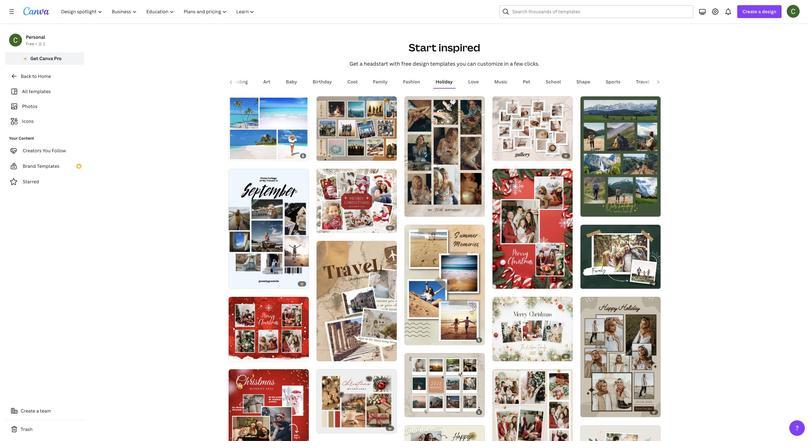 Task type: describe. For each thing, give the bounding box(es) containing it.
a for team
[[36, 408, 39, 414]]

white & gold modern christmas family photo collage image
[[493, 297, 573, 361]]

•
[[35, 41, 37, 47]]

travel button
[[634, 76, 652, 88]]

brand templates link
[[5, 160, 84, 173]]

follow
[[52, 148, 66, 154]]

get canva pro button
[[5, 52, 84, 65]]

top level navigation element
[[57, 5, 260, 18]]

$ for minimalist sweet 2020 memories scrapbook photo collage
[[478, 410, 480, 415]]

home
[[38, 73, 51, 79]]

your content
[[9, 136, 34, 141]]

baby
[[286, 79, 297, 85]]

fashion
[[403, 79, 420, 85]]

love
[[469, 79, 479, 85]]

beige minimalist sweet 2022 recap memories scrapbook photo collage image
[[317, 97, 397, 161]]

you
[[457, 60, 466, 67]]

clicks.
[[525, 60, 540, 67]]

creators you follow
[[23, 148, 66, 154]]

art button
[[261, 76, 273, 88]]

photos link
[[9, 100, 80, 113]]

trash
[[21, 427, 33, 433]]

starred
[[23, 179, 39, 185]]

back to home link
[[5, 70, 84, 83]]

holiday button
[[433, 76, 456, 88]]

back
[[21, 73, 31, 79]]

0 vertical spatial red festive merry christmas holiday photo collage image
[[493, 169, 573, 289]]

create a design
[[743, 8, 777, 15]]

sports button
[[604, 76, 623, 88]]

shape
[[577, 79, 591, 85]]

creators you follow link
[[5, 144, 84, 157]]

white minimalist photo collage portrait image
[[229, 169, 309, 289]]

create for create a design
[[743, 8, 758, 15]]

trending button
[[226, 76, 251, 88]]

customize
[[478, 60, 503, 67]]

beige aesthetic botanical polaroid christmas family album image
[[581, 426, 661, 441]]

create for create a team
[[21, 408, 35, 414]]

travel
[[636, 79, 650, 85]]

Search search field
[[513, 6, 690, 18]]

family button
[[371, 76, 390, 88]]

templates
[[37, 163, 59, 169]]

can
[[468, 60, 477, 67]]

1 vertical spatial design
[[413, 60, 429, 67]]

art
[[264, 79, 271, 85]]

trending
[[229, 79, 248, 85]]

a for design
[[759, 8, 761, 15]]

minimalist sweet 2020 memories scrapbook photo collage image
[[405, 353, 485, 418]]

brown beige bright holiday photo collage image
[[405, 225, 485, 345]]

pro
[[54, 55, 62, 61]]

baby button
[[283, 76, 300, 88]]

photos
[[22, 103, 37, 109]]

all
[[22, 88, 28, 94]]

icons
[[22, 118, 34, 124]]

red and beige christmas holiday photo collage image
[[317, 370, 397, 434]]

personal
[[26, 34, 45, 40]]

to
[[32, 73, 37, 79]]

all templates
[[22, 88, 51, 94]]

brown vintage travel moodboard photo collage image
[[317, 241, 397, 361]]

start inspired
[[409, 41, 481, 54]]

icons link
[[9, 115, 80, 128]]

back to home
[[21, 73, 51, 79]]

christina overa image
[[787, 5, 800, 18]]

team
[[40, 408, 51, 414]]

brand templates
[[23, 163, 59, 169]]



Task type: locate. For each thing, give the bounding box(es) containing it.
green red and white minimalist family time photo collage landscape image
[[581, 225, 661, 289]]

create a team button
[[5, 405, 84, 418]]

0 vertical spatial $
[[302, 153, 304, 158]]

birthday
[[313, 79, 332, 85]]

0 vertical spatial design
[[763, 8, 777, 15]]

beige aesthetic floral fashion moodboard photo collage image
[[493, 97, 573, 161]]

your
[[9, 136, 18, 141]]

get for get a headstart with free design templates you can customize in a few clicks.
[[350, 60, 359, 67]]

with
[[390, 60, 400, 67]]

templates right all
[[29, 88, 51, 94]]

red christmas family photo collages image
[[229, 369, 309, 441]]

a
[[759, 8, 761, 15], [360, 60, 363, 67], [510, 60, 513, 67], [36, 408, 39, 414]]

red festive merry christmas holiday photo collage image
[[493, 169, 573, 289], [229, 297, 309, 361]]

start
[[409, 41, 437, 54]]

0 horizontal spatial templates
[[29, 88, 51, 94]]

free
[[26, 41, 34, 47]]

birthday button
[[310, 76, 335, 88]]

create inside button
[[21, 408, 35, 414]]

a inside dropdown button
[[759, 8, 761, 15]]

0 horizontal spatial get
[[30, 55, 38, 61]]

0 horizontal spatial create
[[21, 408, 35, 414]]

content
[[19, 136, 34, 141]]

0 vertical spatial create
[[743, 8, 758, 15]]

$ for blue summer beach photo collage
[[302, 153, 304, 158]]

trash link
[[5, 423, 84, 436]]

starred link
[[5, 175, 84, 188]]

school
[[546, 79, 561, 85]]

cool button
[[345, 76, 360, 88]]

get a headstart with free design templates you can customize in a few clicks.
[[350, 60, 540, 67]]

get for get canva pro
[[30, 55, 38, 61]]

music
[[495, 79, 508, 85]]

1
[[43, 41, 45, 47]]

beige aesthetic elegant my birthday photo collage image
[[405, 96, 485, 217]]

music button
[[492, 76, 510, 88]]

khaki and brown minimalist holiday photo collage portrait image
[[581, 297, 661, 418]]

2 vertical spatial $
[[478, 410, 480, 415]]

fashion button
[[401, 76, 423, 88]]

0 horizontal spatial design
[[413, 60, 429, 67]]

shape button
[[574, 76, 593, 88]]

0 vertical spatial templates
[[431, 60, 456, 67]]

1 horizontal spatial get
[[350, 60, 359, 67]]

create inside dropdown button
[[743, 8, 758, 15]]

1 vertical spatial templates
[[29, 88, 51, 94]]

$ for brown beige bright holiday photo collage
[[478, 338, 480, 343]]

get up the cool
[[350, 60, 359, 67]]

few
[[514, 60, 523, 67]]

templates down start inspired
[[431, 60, 456, 67]]

brand
[[23, 163, 36, 169]]

a for headstart
[[360, 60, 363, 67]]

all templates link
[[9, 85, 80, 98]]

1 vertical spatial red festive merry christmas holiday photo collage image
[[229, 297, 309, 361]]

get inside button
[[30, 55, 38, 61]]

inspired
[[439, 41, 481, 54]]

in
[[504, 60, 509, 67]]

1 horizontal spatial design
[[763, 8, 777, 15]]

cool
[[348, 79, 358, 85]]

sports
[[606, 79, 621, 85]]

1 vertical spatial create
[[21, 408, 35, 414]]

a inside button
[[36, 408, 39, 414]]

templates
[[431, 60, 456, 67], [29, 88, 51, 94]]

1 horizontal spatial create
[[743, 8, 758, 15]]

pet
[[523, 79, 531, 85]]

free
[[402, 60, 412, 67]]

0 horizontal spatial red festive merry christmas holiday photo collage image
[[229, 297, 309, 361]]

get left canva
[[30, 55, 38, 61]]

design inside dropdown button
[[763, 8, 777, 15]]

1 horizontal spatial templates
[[431, 60, 456, 67]]

beige white family christmas photo collage image
[[493, 369, 573, 441]]

create a team
[[21, 408, 51, 414]]

design
[[763, 8, 777, 15], [413, 60, 429, 67]]

canva
[[39, 55, 53, 61]]

free •
[[26, 41, 37, 47]]

you
[[43, 148, 51, 154]]

headstart
[[364, 60, 388, 67]]

design left christina overa icon
[[763, 8, 777, 15]]

love button
[[466, 76, 482, 88]]

templates inside all templates link
[[29, 88, 51, 94]]

creators
[[23, 148, 42, 154]]

get canva pro
[[30, 55, 62, 61]]

pet button
[[521, 76, 533, 88]]

$
[[302, 153, 304, 158], [478, 338, 480, 343], [478, 410, 480, 415]]

beige minimalist scrapbook birthday photo collage image
[[405, 426, 485, 441]]

1 vertical spatial $
[[478, 338, 480, 343]]

design right 'free'
[[413, 60, 429, 67]]

create
[[743, 8, 758, 15], [21, 408, 35, 414]]

dark green elegant minimalist our holiday photo collage image
[[581, 96, 661, 217]]

gold red festive holiday decor christmas photo collage image
[[317, 169, 397, 233]]

blue summer beach photo collage image
[[229, 97, 309, 161]]

family
[[373, 79, 388, 85]]

holiday
[[436, 79, 453, 85]]

get
[[30, 55, 38, 61], [350, 60, 359, 67]]

1 horizontal spatial red festive merry christmas holiday photo collage image
[[493, 169, 573, 289]]

create a design button
[[738, 5, 782, 18]]

school button
[[544, 76, 564, 88]]

None search field
[[500, 5, 694, 18]]



Task type: vqa. For each thing, say whether or not it's contained in the screenshot.
We'd
no



